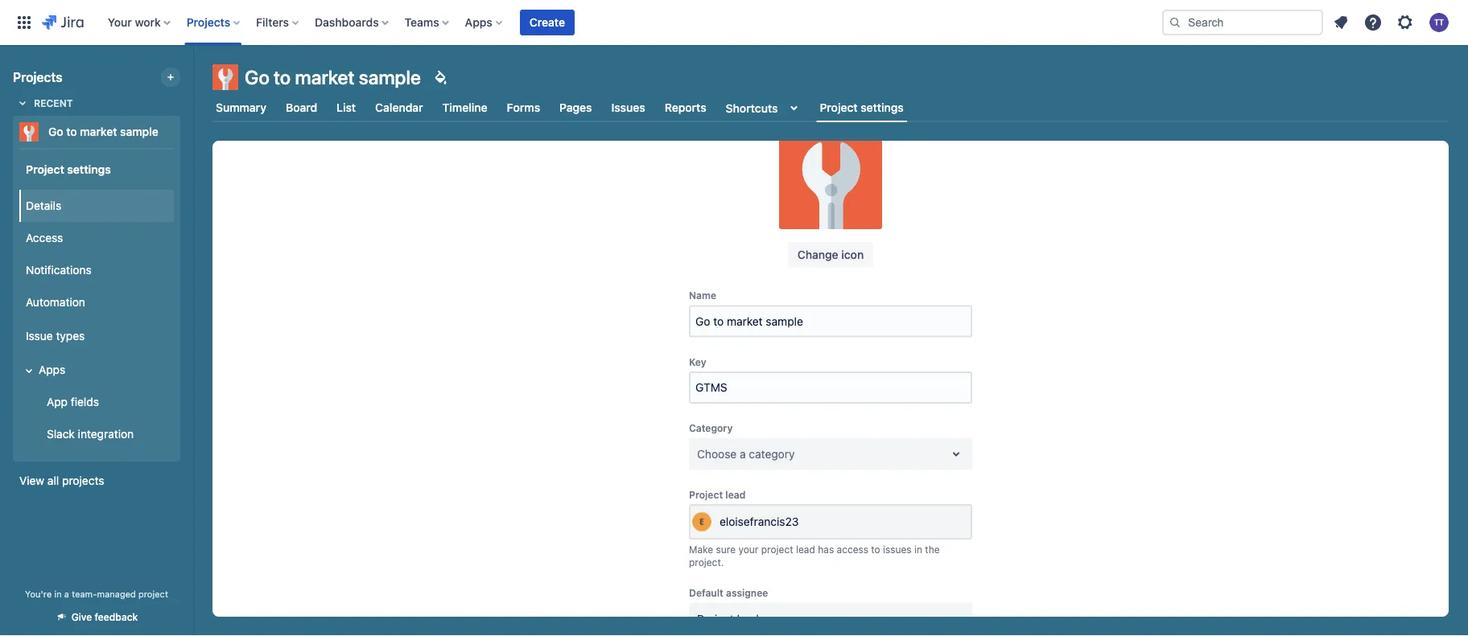Task type: describe. For each thing, give the bounding box(es) containing it.
icon
[[841, 248, 864, 261]]

issues link
[[608, 93, 649, 122]]

issues
[[611, 101, 645, 114]]

team-
[[72, 589, 97, 600]]

0 horizontal spatial to
[[66, 125, 77, 138]]

project settings inside group
[[26, 162, 111, 176]]

recent
[[34, 97, 73, 109]]

Search field
[[1162, 10, 1323, 35]]

apps inside button
[[39, 363, 65, 377]]

name
[[689, 290, 716, 301]]

0 vertical spatial project lead
[[689, 489, 746, 500]]

shortcuts
[[726, 101, 778, 114]]

calendar
[[375, 101, 423, 114]]

view
[[19, 474, 44, 488]]

help image
[[1364, 13, 1383, 32]]

open image for project lead
[[947, 609, 966, 629]]

apps button
[[19, 354, 174, 386]]

dashboards button
[[310, 10, 395, 35]]

automation
[[26, 296, 85, 309]]

work
[[135, 16, 161, 29]]

0 vertical spatial settings
[[861, 101, 904, 114]]

sample inside go to market sample link
[[120, 125, 158, 138]]

project.
[[689, 557, 724, 568]]

to inside make sure your project lead has access to issues in the project.
[[871, 544, 880, 555]]

0 horizontal spatial market
[[80, 125, 117, 138]]

set background color image
[[431, 68, 450, 87]]

0 vertical spatial lead
[[725, 489, 746, 500]]

give feedback
[[71, 612, 138, 623]]

category
[[689, 423, 733, 434]]

notifications link
[[19, 254, 174, 287]]

Key field
[[691, 373, 971, 402]]

make sure your project lead has access to issues in the project.
[[689, 544, 940, 568]]

feedback
[[95, 612, 138, 623]]

access
[[26, 231, 63, 245]]

sidebar navigation image
[[175, 64, 211, 97]]

app fields link
[[29, 386, 174, 419]]

1 vertical spatial go
[[48, 125, 63, 138]]

expand image
[[19, 361, 39, 381]]

your work button
[[103, 10, 177, 35]]

list
[[337, 101, 356, 114]]

teams
[[405, 16, 439, 29]]

assignee
[[726, 588, 768, 599]]

give feedback button
[[46, 604, 148, 631]]

appswitcher icon image
[[14, 13, 34, 32]]

pages link
[[556, 93, 595, 122]]

issue types link
[[19, 319, 174, 354]]

timeline link
[[439, 93, 491, 122]]

teams button
[[400, 10, 455, 35]]

settings inside group
[[67, 162, 111, 176]]

sure
[[716, 544, 736, 555]]

project up eloisefrancis23 image
[[689, 489, 723, 500]]

tab list containing project settings
[[203, 93, 1458, 122]]

issues
[[883, 544, 912, 555]]

go to market sample link
[[13, 116, 174, 148]]

timeline
[[442, 101, 487, 114]]

all
[[47, 474, 59, 488]]

1 horizontal spatial go to market sample
[[245, 66, 421, 89]]

forms link
[[504, 93, 543, 122]]

1 horizontal spatial to
[[274, 66, 291, 89]]

you're
[[25, 589, 52, 600]]

project settings inside tab list
[[820, 101, 904, 114]]

1 vertical spatial project lead
[[697, 612, 759, 625]]

apps button
[[460, 10, 509, 35]]

the
[[925, 544, 940, 555]]

access link
[[19, 222, 174, 254]]

reports link
[[661, 93, 710, 122]]

your profile and settings image
[[1430, 13, 1449, 32]]

project inside make sure your project lead has access to issues in the project.
[[761, 544, 793, 555]]

shortcuts button
[[723, 93, 807, 122]]

you're in a team-managed project
[[25, 589, 168, 600]]

create project image
[[164, 71, 177, 84]]

0 vertical spatial market
[[295, 66, 355, 89]]

change icon
[[797, 248, 864, 261]]

Name field
[[691, 307, 971, 336]]

in inside make sure your project lead has access to issues in the project.
[[914, 544, 922, 555]]

1 horizontal spatial sample
[[359, 66, 421, 89]]

0 horizontal spatial go to market sample
[[48, 125, 158, 138]]

summary link
[[212, 93, 270, 122]]

pages
[[560, 101, 592, 114]]

search image
[[1169, 16, 1182, 29]]

project avatar image
[[779, 126, 882, 229]]

2 vertical spatial lead
[[737, 612, 759, 625]]

app fields
[[47, 396, 99, 409]]

default
[[689, 588, 723, 599]]

settings image
[[1396, 13, 1415, 32]]

eloisefrancis23
[[720, 515, 799, 529]]

dashboards
[[315, 16, 379, 29]]



Task type: locate. For each thing, give the bounding box(es) containing it.
access
[[837, 544, 868, 555]]

choose a category
[[697, 447, 795, 460]]

1 vertical spatial market
[[80, 125, 117, 138]]

board
[[286, 101, 317, 114]]

projects
[[62, 474, 104, 488]]

banner containing your work
[[0, 0, 1468, 45]]

lead left has
[[796, 544, 815, 555]]

create
[[529, 16, 565, 29]]

1 vertical spatial apps
[[39, 363, 65, 377]]

2 group from the top
[[16, 185, 174, 456]]

Category text field
[[697, 446, 700, 462]]

view all projects link
[[13, 467, 180, 496]]

notifications image
[[1331, 13, 1351, 32]]

0 vertical spatial go to market sample
[[245, 66, 421, 89]]

your
[[738, 544, 759, 555]]

go up summary
[[245, 66, 269, 89]]

settings
[[861, 101, 904, 114], [67, 162, 111, 176]]

issue types
[[26, 330, 85, 343]]

project right managed
[[138, 589, 168, 600]]

apps inside dropdown button
[[465, 16, 492, 29]]

1 group from the top
[[16, 148, 174, 460]]

projects button
[[182, 10, 246, 35]]

1 vertical spatial lead
[[796, 544, 815, 555]]

1 vertical spatial settings
[[67, 162, 111, 176]]

1 horizontal spatial project settings
[[820, 101, 904, 114]]

1 vertical spatial project
[[138, 589, 168, 600]]

choose
[[697, 447, 737, 460]]

key
[[689, 356, 706, 367]]

default assignee
[[689, 588, 768, 599]]

managed
[[97, 589, 136, 600]]

0 vertical spatial project settings
[[820, 101, 904, 114]]

issue
[[26, 330, 53, 343]]

app
[[47, 396, 68, 409]]

view all projects
[[19, 474, 104, 488]]

banner
[[0, 0, 1468, 45]]

jira image
[[42, 13, 84, 32], [42, 13, 84, 32]]

in right you're
[[54, 589, 62, 600]]

tab list
[[203, 93, 1458, 122]]

summary
[[216, 101, 266, 114]]

forms
[[507, 101, 540, 114]]

2 vertical spatial to
[[871, 544, 880, 555]]

add to starred image
[[175, 122, 195, 142]]

project
[[820, 101, 858, 114], [26, 162, 64, 176], [689, 489, 723, 500], [697, 612, 734, 625]]

board link
[[282, 93, 320, 122]]

1 horizontal spatial project
[[761, 544, 793, 555]]

your
[[108, 16, 132, 29]]

projects inside popup button
[[187, 16, 230, 29]]

0 horizontal spatial apps
[[39, 363, 65, 377]]

0 vertical spatial project
[[761, 544, 793, 555]]

0 horizontal spatial sample
[[120, 125, 158, 138]]

to
[[274, 66, 291, 89], [66, 125, 77, 138], [871, 544, 880, 555]]

sample
[[359, 66, 421, 89], [120, 125, 158, 138]]

to left issues
[[871, 544, 880, 555]]

0 horizontal spatial project
[[138, 589, 168, 600]]

apps right teams "dropdown button"
[[465, 16, 492, 29]]

project lead up eloisefrancis23 image
[[689, 489, 746, 500]]

1 vertical spatial go to market sample
[[48, 125, 158, 138]]

calendar link
[[372, 93, 426, 122]]

apps up app
[[39, 363, 65, 377]]

sample up the "calendar"
[[359, 66, 421, 89]]

1 horizontal spatial market
[[295, 66, 355, 89]]

1 vertical spatial to
[[66, 125, 77, 138]]

make
[[689, 544, 713, 555]]

go to market sample down recent
[[48, 125, 158, 138]]

market up list
[[295, 66, 355, 89]]

1 horizontal spatial projects
[[187, 16, 230, 29]]

open image
[[947, 444, 966, 464], [947, 609, 966, 629]]

1 vertical spatial projects
[[13, 70, 62, 85]]

your work
[[108, 16, 161, 29]]

0 vertical spatial to
[[274, 66, 291, 89]]

lead
[[725, 489, 746, 500], [796, 544, 815, 555], [737, 612, 759, 625]]

market up the details 'link'
[[80, 125, 117, 138]]

go down recent
[[48, 125, 63, 138]]

project down default
[[697, 612, 734, 625]]

0 horizontal spatial settings
[[67, 162, 111, 176]]

0 horizontal spatial a
[[64, 589, 69, 600]]

slack integration link
[[29, 419, 174, 451]]

create button
[[520, 10, 575, 35]]

project lead down the default assignee
[[697, 612, 759, 625]]

types
[[56, 330, 85, 343]]

to up "board"
[[274, 66, 291, 89]]

0 vertical spatial in
[[914, 544, 922, 555]]

a right choose
[[740, 447, 746, 460]]

1 vertical spatial open image
[[947, 609, 966, 629]]

go
[[245, 66, 269, 89], [48, 125, 63, 138]]

a left "team-"
[[64, 589, 69, 600]]

notifications
[[26, 264, 91, 277]]

1 horizontal spatial in
[[914, 544, 922, 555]]

Default assignee text field
[[697, 611, 700, 627]]

eloisefrancis23 image
[[692, 512, 712, 532]]

0 vertical spatial a
[[740, 447, 746, 460]]

market
[[295, 66, 355, 89], [80, 125, 117, 138]]

0 vertical spatial go
[[245, 66, 269, 89]]

category
[[749, 447, 795, 460]]

0 vertical spatial open image
[[947, 444, 966, 464]]

go to market sample up list
[[245, 66, 421, 89]]

project lead
[[689, 489, 746, 500], [697, 612, 759, 625]]

project up "project avatar"
[[820, 101, 858, 114]]

1 horizontal spatial settings
[[861, 101, 904, 114]]

project settings up details
[[26, 162, 111, 176]]

0 vertical spatial projects
[[187, 16, 230, 29]]

project settings up "project avatar"
[[820, 101, 904, 114]]

1 vertical spatial in
[[54, 589, 62, 600]]

to down recent
[[66, 125, 77, 138]]

sample left add to starred icon
[[120, 125, 158, 138]]

project inside group
[[26, 162, 64, 176]]

has
[[818, 544, 834, 555]]

0 vertical spatial apps
[[465, 16, 492, 29]]

filters button
[[251, 10, 305, 35]]

1 vertical spatial a
[[64, 589, 69, 600]]

in
[[914, 544, 922, 555], [54, 589, 62, 600]]

1 open image from the top
[[947, 444, 966, 464]]

go to market sample
[[245, 66, 421, 89], [48, 125, 158, 138]]

1 vertical spatial sample
[[120, 125, 158, 138]]

1 horizontal spatial apps
[[465, 16, 492, 29]]

1 horizontal spatial go
[[245, 66, 269, 89]]

2 open image from the top
[[947, 609, 966, 629]]

details
[[26, 199, 61, 213]]

group containing details
[[16, 185, 174, 456]]

project
[[761, 544, 793, 555], [138, 589, 168, 600]]

0 horizontal spatial in
[[54, 589, 62, 600]]

open image for choose a category
[[947, 444, 966, 464]]

project settings
[[820, 101, 904, 114], [26, 162, 111, 176]]

fields
[[71, 396, 99, 409]]

1 horizontal spatial a
[[740, 447, 746, 460]]

details link
[[19, 190, 174, 222]]

0 horizontal spatial project settings
[[26, 162, 111, 176]]

0 horizontal spatial go
[[48, 125, 63, 138]]

project right "your"
[[761, 544, 793, 555]]

group
[[16, 148, 174, 460], [16, 185, 174, 456]]

in left the
[[914, 544, 922, 555]]

apps
[[465, 16, 492, 29], [39, 363, 65, 377]]

filters
[[256, 16, 289, 29]]

change
[[797, 248, 838, 261]]

lead up eloisefrancis23
[[725, 489, 746, 500]]

give
[[71, 612, 92, 623]]

project up details
[[26, 162, 64, 176]]

slack integration
[[47, 428, 134, 441]]

projects up collapse recent projects icon
[[13, 70, 62, 85]]

lead down assignee
[[737, 612, 759, 625]]

change icon button
[[788, 242, 873, 268]]

automation link
[[19, 287, 174, 319]]

2 horizontal spatial to
[[871, 544, 880, 555]]

primary element
[[10, 0, 1162, 45]]

lead inside make sure your project lead has access to issues in the project.
[[796, 544, 815, 555]]

slack
[[47, 428, 75, 441]]

collapse recent projects image
[[13, 93, 32, 113]]

reports
[[665, 101, 706, 114]]

list link
[[333, 93, 359, 122]]

projects
[[187, 16, 230, 29], [13, 70, 62, 85]]

0 horizontal spatial projects
[[13, 70, 62, 85]]

1 vertical spatial project settings
[[26, 162, 111, 176]]

group containing project settings
[[16, 148, 174, 460]]

0 vertical spatial sample
[[359, 66, 421, 89]]

projects up sidebar navigation image
[[187, 16, 230, 29]]

integration
[[78, 428, 134, 441]]



Task type: vqa. For each thing, say whether or not it's contained in the screenshot.
feedback
yes



